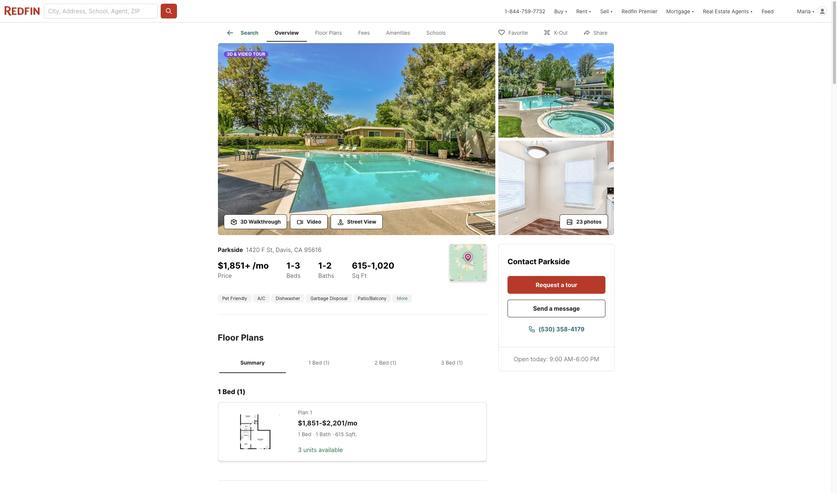 Task type: locate. For each thing, give the bounding box(es) containing it.
floor plans up summary
[[218, 333, 264, 343]]

1 ▾ from the left
[[565, 8, 568, 14]]

0 horizontal spatial ·
[[313, 432, 314, 438]]

a
[[561, 282, 564, 289], [549, 305, 553, 313]]

▾ right sell
[[611, 8, 613, 14]]

redfin premier
[[622, 8, 658, 14]]

0 vertical spatial floor plans
[[315, 30, 342, 36]]

0 vertical spatial 1 bed (1)
[[309, 360, 330, 366]]

estate
[[715, 8, 731, 14]]

plan
[[298, 410, 309, 416]]

3d left walkthrough
[[240, 219, 248, 225]]

floor
[[315, 30, 328, 36], [218, 333, 239, 343]]

1 horizontal spatial 1-
[[318, 261, 326, 271]]

/mo
[[253, 261, 269, 271]]

1 vertical spatial tab list
[[218, 353, 487, 374]]

0 horizontal spatial a
[[549, 305, 553, 313]]

schools
[[427, 30, 446, 36]]

2 ▾ from the left
[[589, 8, 592, 14]]

0 vertical spatial 3d
[[227, 51, 233, 57]]

1 horizontal spatial a
[[561, 282, 564, 289]]

1 vertical spatial 2
[[375, 360, 378, 366]]

0 horizontal spatial floor plans
[[218, 333, 264, 343]]

1 horizontal spatial floor
[[315, 30, 328, 36]]

1- up baths
[[318, 261, 326, 271]]

, left davis
[[273, 247, 274, 254]]

rent ▾
[[577, 8, 592, 14]]

3 for $1,851-$2,201/mo
[[298, 447, 302, 454]]

0 horizontal spatial 3d
[[227, 51, 233, 57]]

a left tour at the bottom of page
[[561, 282, 564, 289]]

message
[[554, 305, 580, 313]]

video
[[238, 51, 252, 57]]

share button
[[577, 25, 614, 40]]

1 vertical spatial 3d
[[240, 219, 248, 225]]

contact
[[508, 258, 537, 266]]

1 bed (1) inside 1 bed (1) tab
[[309, 360, 330, 366]]

1 vertical spatial parkside
[[538, 258, 570, 266]]

plans left fees
[[329, 30, 342, 36]]

premier
[[639, 8, 658, 14]]

0 horizontal spatial plans
[[241, 333, 264, 343]]

street view
[[347, 219, 376, 225]]

a/c
[[258, 296, 265, 302]]

floor plans left fees
[[315, 30, 342, 36]]

today:
[[531, 356, 548, 363]]

0 vertical spatial 3
[[295, 261, 300, 271]]

0 vertical spatial plans
[[329, 30, 342, 36]]

plan 1 $1,851-$2,201/mo
[[298, 410, 358, 428]]

3 bed (1) tab
[[419, 354, 485, 372]]

a right send
[[549, 305, 553, 313]]

3d for 3d & video tour
[[227, 51, 233, 57]]

1 horizontal spatial ,
[[291, 247, 293, 254]]

3
[[295, 261, 300, 271], [441, 360, 445, 366], [298, 447, 302, 454]]

sell ▾ button
[[600, 0, 613, 22]]

1 horizontal spatial parkside
[[538, 258, 570, 266]]

redfin
[[622, 8, 638, 14]]

feed button
[[758, 0, 793, 22]]

▾ right agents on the top of page
[[751, 8, 753, 14]]

▾ right maria at the right top
[[813, 8, 815, 14]]

bed for 1 bed (1) tab
[[312, 360, 322, 366]]

a inside button
[[561, 282, 564, 289]]

f
[[262, 247, 265, 254]]

3 inside tab
[[441, 360, 445, 366]]

6 ▾ from the left
[[813, 8, 815, 14]]

1 horizontal spatial 2
[[375, 360, 378, 366]]

1 inside tab
[[309, 360, 311, 366]]

1 vertical spatial 3
[[441, 360, 445, 366]]

1 horizontal spatial floor plans
[[315, 30, 342, 36]]

23 photos
[[577, 219, 602, 225]]

street
[[347, 219, 363, 225]]

▾ right buy
[[565, 8, 568, 14]]

friendly
[[231, 296, 247, 302]]

1 vertical spatial 1 bed (1)
[[218, 389, 246, 396]]

1 horizontal spatial 3d
[[240, 219, 248, 225]]

mortgage
[[667, 8, 691, 14]]

3d left &
[[227, 51, 233, 57]]

view
[[364, 219, 376, 225]]

1420
[[246, 247, 260, 254]]

1- inside 1-3 beds
[[287, 261, 295, 271]]

1- left 759-
[[505, 8, 510, 14]]

send a message
[[533, 305, 580, 313]]

City, Address, School, Agent, ZIP search field
[[44, 4, 158, 18]]

mortgage ▾
[[667, 8, 694, 14]]

sqft.
[[346, 432, 357, 438]]

tab list
[[218, 23, 460, 42], [218, 353, 487, 374]]

$1,851-
[[298, 420, 322, 428]]

7732
[[533, 8, 546, 14]]

1- up 'beds'
[[287, 261, 295, 271]]

(1) inside tab
[[390, 360, 397, 366]]

garbage disposal
[[311, 296, 348, 302]]

submit search image
[[165, 7, 173, 15]]

2 vertical spatial 3
[[298, 447, 302, 454]]

23
[[577, 219, 583, 225]]

· left bath
[[313, 432, 314, 438]]

, left the ca
[[291, 247, 293, 254]]

sell ▾ button
[[596, 0, 618, 22]]

map entry image
[[450, 245, 487, 282]]

open
[[514, 356, 529, 363]]

real
[[703, 8, 714, 14]]

5 ▾ from the left
[[751, 8, 753, 14]]

1 vertical spatial a
[[549, 305, 553, 313]]

0 horizontal spatial parkside
[[218, 247, 243, 254]]

open today: 9:00 am-6:00 pm
[[514, 356, 599, 363]]

overview tab
[[267, 24, 307, 42]]

1 horizontal spatial plans
[[329, 30, 342, 36]]

1 vertical spatial floor
[[218, 333, 239, 343]]

real estate agents ▾ button
[[699, 0, 758, 22]]

615-1,020 sq ft
[[352, 261, 395, 280]]

(1)
[[324, 360, 330, 366], [390, 360, 397, 366], [457, 360, 463, 366], [237, 389, 246, 396]]

1- inside 1-2 baths
[[318, 261, 326, 271]]

floor plans inside tab
[[315, 30, 342, 36]]

x-out
[[554, 29, 568, 36]]

parkside up request a tour button
[[538, 258, 570, 266]]

sell ▾
[[600, 8, 613, 14]]

2
[[326, 261, 332, 271], [375, 360, 378, 366]]

0 vertical spatial 2
[[326, 261, 332, 271]]

ca
[[294, 247, 303, 254]]

image image
[[218, 43, 495, 235], [498, 43, 614, 138], [498, 141, 614, 235]]

sq
[[352, 272, 360, 280]]

a inside button
[[549, 305, 553, 313]]

3 ▾ from the left
[[611, 8, 613, 14]]

0 horizontal spatial 2
[[326, 261, 332, 271]]

parkside up $1,851+
[[218, 247, 243, 254]]

share
[[594, 29, 608, 36]]

floor right overview
[[315, 30, 328, 36]]

plans up summary
[[241, 333, 264, 343]]

▾ for maria ▾
[[813, 8, 815, 14]]

0 horizontal spatial 1-
[[287, 261, 295, 271]]

search
[[241, 30, 259, 36]]

▾ for sell ▾
[[611, 8, 613, 14]]

plan 1 image
[[230, 415, 280, 450]]

·
[[313, 432, 314, 438], [332, 432, 334, 438]]

maria ▾
[[798, 8, 815, 14]]

0 vertical spatial tab list
[[218, 23, 460, 42]]

floor up summary tab
[[218, 333, 239, 343]]

plans inside tab
[[329, 30, 342, 36]]

bed inside tab
[[379, 360, 389, 366]]

· left 615
[[332, 432, 334, 438]]

0 horizontal spatial ,
[[273, 247, 274, 254]]

0 vertical spatial a
[[561, 282, 564, 289]]

patio/balcony
[[358, 296, 387, 302]]

615-
[[352, 261, 371, 271]]

1
[[309, 360, 311, 366], [218, 389, 221, 396], [310, 410, 312, 416], [298, 432, 300, 438], [316, 432, 318, 438]]

1 tab list from the top
[[218, 23, 460, 42]]

1 bed (1)
[[309, 360, 330, 366], [218, 389, 246, 396]]

2 inside 1-2 baths
[[326, 261, 332, 271]]

0 vertical spatial floor
[[315, 30, 328, 36]]

▾ right rent
[[589, 8, 592, 14]]

2 tab list from the top
[[218, 353, 487, 374]]

$1,851+
[[218, 261, 251, 271]]

buy ▾ button
[[550, 0, 572, 22]]

2 horizontal spatial 1-
[[505, 8, 510, 14]]

▾
[[565, 8, 568, 14], [589, 8, 592, 14], [611, 8, 613, 14], [692, 8, 694, 14], [751, 8, 753, 14], [813, 8, 815, 14]]

2 inside tab
[[375, 360, 378, 366]]

▾ for buy ▾
[[565, 8, 568, 14]]

1 horizontal spatial 1 bed (1)
[[309, 360, 330, 366]]

844-
[[510, 8, 522, 14]]

4 ▾ from the left
[[692, 8, 694, 14]]

▾ right mortgage
[[692, 8, 694, 14]]

1 bed · 1 bath · 615 sqft.
[[298, 432, 357, 438]]

0 vertical spatial parkside
[[218, 247, 243, 254]]

(530)
[[539, 326, 555, 333]]

x-out button
[[537, 25, 574, 40]]

3d inside button
[[240, 219, 248, 225]]

video button
[[290, 215, 328, 230]]

1 · from the left
[[313, 432, 314, 438]]

1 horizontal spatial ·
[[332, 432, 334, 438]]

out
[[559, 29, 568, 36]]

request
[[536, 282, 560, 289]]



Task type: vqa. For each thing, say whether or not it's contained in the screenshot.
Baths
yes



Task type: describe. For each thing, give the bounding box(es) containing it.
real estate agents ▾
[[703, 8, 753, 14]]

bath
[[320, 432, 331, 438]]

available
[[319, 447, 343, 454]]

615
[[335, 432, 344, 438]]

1-844-759-7732
[[505, 8, 546, 14]]

buy ▾ button
[[555, 0, 568, 22]]

23 photos button
[[560, 215, 608, 230]]

ft
[[361, 272, 367, 280]]

1 bed (1) tab
[[286, 354, 352, 372]]

davis
[[276, 247, 291, 254]]

buy ▾
[[555, 8, 568, 14]]

2 bed (1)
[[375, 360, 397, 366]]

3d & video tour link
[[218, 43, 495, 237]]

a for send
[[549, 305, 553, 313]]

floor plans tab
[[307, 24, 350, 42]]

summary
[[240, 360, 265, 366]]

tab list containing summary
[[218, 353, 487, 374]]

am-
[[564, 356, 576, 363]]

parkside 1420 f st , davis , ca 95616
[[218, 247, 322, 254]]

1 vertical spatial plans
[[241, 333, 264, 343]]

bed for 3 bed (1) tab
[[446, 360, 456, 366]]

4179
[[571, 326, 585, 333]]

walkthrough
[[249, 219, 281, 225]]

baths
[[318, 272, 334, 280]]

real estate agents ▾ link
[[703, 0, 753, 22]]

request a tour
[[536, 282, 577, 289]]

buy
[[555, 8, 564, 14]]

request a tour button
[[508, 276, 606, 294]]

2 , from the left
[[291, 247, 293, 254]]

▾ for mortgage ▾
[[692, 8, 694, 14]]

sell
[[600, 8, 609, 14]]

video
[[307, 219, 321, 225]]

3 bed (1)
[[441, 360, 463, 366]]

beds
[[287, 272, 301, 280]]

358-
[[557, 326, 571, 333]]

st
[[267, 247, 273, 254]]

3 for 1 bed (1)
[[441, 360, 445, 366]]

1- for 844-
[[505, 8, 510, 14]]

overview
[[275, 30, 299, 36]]

9:00
[[550, 356, 562, 363]]

0 horizontal spatial floor
[[218, 333, 239, 343]]

$2,201/mo
[[322, 420, 358, 428]]

3d walkthrough button
[[224, 215, 287, 230]]

feed
[[762, 8, 774, 14]]

1 inside the plan 1 $1,851-$2,201/mo
[[310, 410, 312, 416]]

1- for 2
[[318, 261, 326, 271]]

rent ▾ button
[[577, 0, 592, 22]]

tour
[[253, 51, 265, 57]]

2 · from the left
[[332, 432, 334, 438]]

contact parkside
[[508, 258, 570, 266]]

dishwasher
[[276, 296, 300, 302]]

1 vertical spatial floor plans
[[218, 333, 264, 343]]

street view button
[[331, 215, 383, 230]]

amenities tab
[[378, 24, 418, 42]]

fees tab
[[350, 24, 378, 42]]

3 inside 1-3 beds
[[295, 261, 300, 271]]

search link
[[226, 28, 259, 37]]

1,020
[[371, 261, 395, 271]]

redfin premier button
[[618, 0, 662, 22]]

pm
[[590, 356, 599, 363]]

2 bed (1) tab
[[352, 354, 419, 372]]

favorite
[[509, 29, 528, 36]]

▾ for rent ▾
[[589, 8, 592, 14]]

1-2 baths
[[318, 261, 334, 280]]

units
[[304, 447, 317, 454]]

summary tab
[[219, 354, 286, 372]]

mortgage ▾ button
[[662, 0, 699, 22]]

1- for 3
[[287, 261, 295, 271]]

maria
[[798, 8, 811, 14]]

garbage
[[311, 296, 329, 302]]

more
[[397, 296, 408, 302]]

bed for "2 bed (1)" tab
[[379, 360, 389, 366]]

pet friendly
[[222, 296, 247, 302]]

agents
[[732, 8, 749, 14]]

(530) 358-4179 button
[[508, 321, 606, 339]]

3d for 3d walkthrough
[[240, 219, 248, 225]]

a for request
[[561, 282, 564, 289]]

x-
[[554, 29, 559, 36]]

3 units available
[[298, 447, 343, 454]]

$1,851+ /mo price
[[218, 261, 269, 280]]

1 , from the left
[[273, 247, 274, 254]]

fees
[[358, 30, 370, 36]]

pet
[[222, 296, 229, 302]]

tab list containing search
[[218, 23, 460, 42]]

send
[[533, 305, 548, 313]]

mortgage ▾ button
[[667, 0, 694, 22]]

floor inside "floor plans" tab
[[315, 30, 328, 36]]

(1) for "2 bed (1)" tab
[[390, 360, 397, 366]]

&
[[234, 51, 237, 57]]

rent ▾ button
[[572, 0, 596, 22]]

photos
[[584, 219, 602, 225]]

tour
[[566, 282, 577, 289]]

6:00
[[576, 356, 589, 363]]

schools tab
[[418, 24, 454, 42]]

(1) for 3 bed (1) tab
[[457, 360, 463, 366]]

price
[[218, 272, 232, 280]]

rent
[[577, 8, 588, 14]]

0 horizontal spatial 1 bed (1)
[[218, 389, 246, 396]]

favorite button
[[492, 25, 534, 40]]

(530) 358-4179 link
[[508, 321, 606, 339]]

95616
[[304, 247, 322, 254]]

(1) for 1 bed (1) tab
[[324, 360, 330, 366]]



